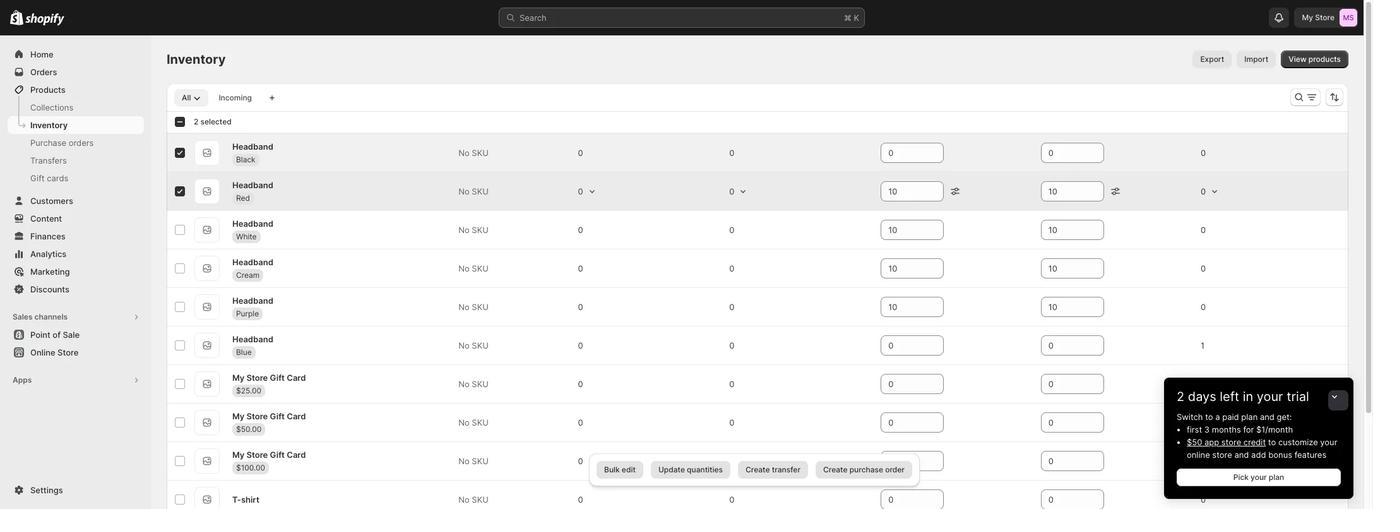 Task type: locate. For each thing, give the bounding box(es) containing it.
2 left 'days'
[[1177, 389, 1185, 404]]

9 sku from the top
[[472, 456, 489, 466]]

to down $1/month
[[1269, 437, 1277, 447]]

5 headband link from the top
[[232, 294, 273, 307]]

online
[[30, 347, 55, 358]]

sku for headband white
[[472, 225, 489, 235]]

5 headband from the top
[[232, 295, 273, 305]]

analytics link
[[8, 245, 144, 263]]

1 card from the top
[[287, 372, 306, 382]]

your right pick
[[1251, 473, 1268, 482]]

card inside my store gift card $50.00
[[287, 411, 306, 421]]

plan up for
[[1242, 412, 1259, 422]]

t-
[[232, 495, 241, 505]]

sku for my store gift card $100.00
[[472, 456, 489, 466]]

my store gift card $50.00
[[232, 411, 306, 434]]

your
[[1258, 389, 1284, 404], [1321, 437, 1338, 447], [1251, 473, 1268, 482]]

card
[[287, 372, 306, 382], [287, 411, 306, 421], [287, 449, 306, 460]]

headband link up purple
[[232, 294, 273, 307]]

gift inside my store gift card $50.00
[[270, 411, 285, 421]]

4 no from the top
[[459, 263, 470, 274]]

0 horizontal spatial create
[[746, 465, 770, 474]]

1 horizontal spatial inventory
[[167, 52, 226, 67]]

headband
[[232, 141, 273, 151], [232, 180, 273, 190], [232, 218, 273, 228], [232, 257, 273, 267], [232, 295, 273, 305], [232, 334, 273, 344]]

3 my store gift card link from the top
[[232, 448, 306, 461]]

3 card from the top
[[287, 449, 306, 460]]

sku for headband blue
[[472, 340, 489, 351]]

products link
[[8, 81, 144, 99]]

my store gift card link for my store gift card $100.00
[[232, 448, 306, 461]]

headband up the white
[[232, 218, 273, 228]]

gift down my store gift card $50.00
[[270, 449, 285, 460]]

$50
[[1188, 437, 1203, 447]]

customers link
[[8, 192, 144, 210]]

orders
[[69, 138, 94, 148]]

3 headband from the top
[[232, 218, 273, 228]]

card inside my store gift card $100.00
[[287, 449, 306, 460]]

get:
[[1278, 412, 1293, 422]]

to inside to customize your online store and add bonus features
[[1269, 437, 1277, 447]]

inventory up purchase
[[30, 120, 68, 130]]

2 sku from the top
[[472, 186, 489, 196]]

4 no sku from the top
[[459, 263, 489, 274]]

my inside my store gift card $25.00
[[232, 372, 245, 382]]

$100.00
[[236, 463, 265, 472]]

point of sale link
[[8, 326, 144, 344]]

gift inside my store gift card $100.00
[[270, 449, 285, 460]]

card inside my store gift card $25.00
[[287, 372, 306, 382]]

bulk edit button
[[597, 461, 644, 479]]

view products
[[1289, 54, 1342, 64]]

2 inside dropdown button
[[1177, 389, 1185, 404]]

create left the purchase
[[824, 465, 848, 474]]

paid
[[1223, 412, 1240, 422]]

plan
[[1242, 412, 1259, 422], [1270, 473, 1285, 482]]

online store button
[[0, 344, 152, 361]]

5 sku from the top
[[472, 302, 489, 312]]

order
[[886, 465, 905, 474]]

purple
[[236, 309, 259, 318]]

to
[[1206, 412, 1214, 422], [1269, 437, 1277, 447]]

1 vertical spatial card
[[287, 411, 306, 421]]

store inside button
[[58, 347, 79, 358]]

view
[[1289, 54, 1307, 64]]

your up features
[[1321, 437, 1338, 447]]

2 vertical spatial my store gift card link
[[232, 448, 306, 461]]

marketing
[[30, 267, 70, 277]]

4 sku from the top
[[472, 263, 489, 274]]

headband black
[[232, 141, 273, 164]]

0 vertical spatial to
[[1206, 412, 1214, 422]]

2
[[194, 117, 199, 126], [1177, 389, 1185, 404]]

store down months
[[1222, 437, 1242, 447]]

0
[[578, 148, 583, 158], [730, 148, 735, 158], [1202, 148, 1207, 158], [578, 186, 583, 196], [730, 186, 735, 196], [1202, 186, 1207, 196], [578, 225, 583, 235], [730, 225, 735, 235], [1202, 225, 1207, 235], [578, 263, 583, 274], [730, 263, 735, 274], [1202, 263, 1207, 274], [578, 302, 583, 312], [730, 302, 735, 312], [1202, 302, 1207, 312], [578, 340, 583, 351], [730, 340, 735, 351], [578, 379, 583, 389], [730, 379, 735, 389], [578, 418, 583, 428], [730, 418, 735, 428], [578, 456, 583, 466], [578, 495, 583, 505], [730, 495, 735, 505], [1202, 495, 1207, 505]]

collections
[[30, 102, 73, 112]]

$50.00 link
[[232, 423, 265, 436]]

4 headband link from the top
[[232, 256, 273, 268]]

no for my store gift card $100.00
[[459, 456, 470, 466]]

store down sale
[[58, 347, 79, 358]]

selected
[[201, 117, 232, 126]]

3 no from the top
[[459, 225, 470, 235]]

card down my store gift card $50.00
[[287, 449, 306, 460]]

1 no from the top
[[459, 148, 470, 158]]

gift
[[30, 173, 45, 183], [270, 372, 285, 382], [270, 411, 285, 421], [270, 449, 285, 460]]

and inside to customize your online store and add bonus features
[[1235, 450, 1250, 460]]

store
[[1316, 13, 1335, 22], [58, 347, 79, 358], [247, 372, 268, 382], [247, 411, 268, 421], [247, 449, 268, 460]]

5 no from the top
[[459, 302, 470, 312]]

headband up purple
[[232, 295, 273, 305]]

1 sku from the top
[[472, 148, 489, 158]]

headband for headband cream
[[232, 257, 273, 267]]

0 vertical spatial card
[[287, 372, 306, 382]]

home link
[[8, 45, 144, 63]]

card up my store gift card $50.00
[[287, 372, 306, 382]]

headband for headband black
[[232, 141, 273, 151]]

0 vertical spatial and
[[1261, 412, 1275, 422]]

headband for headband purple
[[232, 295, 273, 305]]

headband link up red
[[232, 178, 273, 191]]

headband red
[[232, 180, 273, 202]]

my store gift card $25.00
[[232, 372, 306, 395]]

settings
[[30, 485, 63, 495]]

create purchase order button
[[816, 461, 913, 479]]

store up $25.00 at left bottom
[[247, 372, 268, 382]]

white link
[[232, 230, 261, 243]]

no for headband cream
[[459, 263, 470, 274]]

1 vertical spatial to
[[1269, 437, 1277, 447]]

transfers link
[[8, 152, 144, 169]]

white
[[236, 232, 257, 241]]

create left the 'transfer'
[[746, 465, 770, 474]]

purchase
[[30, 138, 66, 148]]

2 no sku from the top
[[459, 186, 489, 196]]

my inside my store gift card $50.00
[[232, 411, 245, 421]]

2 card from the top
[[287, 411, 306, 421]]

my up $100.00
[[232, 449, 245, 460]]

to left a
[[1206, 412, 1214, 422]]

9 no from the top
[[459, 456, 470, 466]]

store inside my store gift card $100.00
[[247, 449, 268, 460]]

tab list containing all
[[172, 88, 262, 107]]

my up $50.00
[[232, 411, 245, 421]]

6 no from the top
[[459, 340, 470, 351]]

1 vertical spatial 2
[[1177, 389, 1185, 404]]

1 vertical spatial your
[[1321, 437, 1338, 447]]

6 no sku from the top
[[459, 340, 489, 351]]

headband link up blue
[[232, 333, 273, 345]]

1 my store gift card link from the top
[[232, 371, 306, 384]]

headband link up 'black'
[[232, 140, 273, 153]]

0 vertical spatial your
[[1258, 389, 1284, 404]]

create transfer button
[[738, 461, 809, 479]]

my left my store image
[[1303, 13, 1314, 22]]

store for my store gift card $100.00
[[247, 449, 268, 460]]

headband up 'black'
[[232, 141, 273, 151]]

8 no sku from the top
[[459, 418, 489, 428]]

k
[[854, 13, 860, 23]]

3 no sku from the top
[[459, 225, 489, 235]]

store up $100.00
[[247, 449, 268, 460]]

red link
[[232, 192, 254, 204]]

1 headband from the top
[[232, 141, 273, 151]]

first
[[1188, 425, 1203, 435]]

None number field
[[881, 143, 926, 163], [1041, 143, 1086, 163], [881, 181, 926, 202], [1041, 181, 1086, 202], [881, 220, 926, 240], [1041, 220, 1086, 240], [881, 258, 926, 279], [1041, 258, 1086, 279], [881, 297, 926, 317], [1041, 297, 1086, 317], [881, 335, 926, 356], [1041, 335, 1086, 356], [881, 374, 926, 394], [1041, 374, 1086, 394], [881, 413, 926, 433], [1041, 413, 1086, 433], [881, 451, 926, 471], [1041, 451, 1086, 471], [881, 490, 926, 509], [1041, 490, 1086, 509], [881, 143, 926, 163], [1041, 143, 1086, 163], [881, 181, 926, 202], [1041, 181, 1086, 202], [881, 220, 926, 240], [1041, 220, 1086, 240], [881, 258, 926, 279], [1041, 258, 1086, 279], [881, 297, 926, 317], [1041, 297, 1086, 317], [881, 335, 926, 356], [1041, 335, 1086, 356], [881, 374, 926, 394], [1041, 374, 1086, 394], [881, 413, 926, 433], [1041, 413, 1086, 433], [881, 451, 926, 471], [1041, 451, 1086, 471], [881, 490, 926, 509], [1041, 490, 1086, 509]]

no sku for headband black
[[459, 148, 489, 158]]

sku for headband purple
[[472, 302, 489, 312]]

2 create from the left
[[824, 465, 848, 474]]

card down my store gift card $25.00
[[287, 411, 306, 421]]

no sku for headband purple
[[459, 302, 489, 312]]

create
[[746, 465, 770, 474], [824, 465, 848, 474]]

import button
[[1238, 51, 1277, 68]]

2 days left in your trial element
[[1165, 411, 1354, 499]]

gift down headband blue
[[270, 372, 285, 382]]

3 headband link from the top
[[232, 217, 273, 230]]

apps
[[13, 375, 32, 385]]

2 no from the top
[[459, 186, 470, 196]]

1 horizontal spatial to
[[1269, 437, 1277, 447]]

headband cream
[[232, 257, 273, 280]]

10 sku from the top
[[472, 495, 489, 505]]

sku for headband cream
[[472, 263, 489, 274]]

finances
[[30, 231, 66, 241]]

of
[[53, 330, 61, 340]]

8 no from the top
[[459, 418, 470, 428]]

0 horizontal spatial and
[[1235, 450, 1250, 460]]

0 horizontal spatial plan
[[1242, 412, 1259, 422]]

1 vertical spatial store
[[1213, 450, 1233, 460]]

2 left selected on the left top
[[194, 117, 199, 126]]

marketing link
[[8, 263, 144, 280]]

headband link for headband blue
[[232, 333, 273, 345]]

t-shirt link
[[232, 493, 260, 506]]

my store gift card link up $50.00
[[232, 410, 306, 422]]

gift cards link
[[8, 169, 144, 187]]

bulk
[[605, 465, 620, 474]]

1 headband link from the top
[[232, 140, 273, 153]]

my
[[1303, 13, 1314, 22], [232, 372, 245, 382], [232, 411, 245, 421], [232, 449, 245, 460]]

my for my store gift card $25.00
[[232, 372, 245, 382]]

my store gift card link up $100.00
[[232, 448, 306, 461]]

5 no sku from the top
[[459, 302, 489, 312]]

1 horizontal spatial plan
[[1270, 473, 1285, 482]]

$50 app store credit
[[1188, 437, 1267, 447]]

update quantities button
[[651, 461, 731, 479]]

3 sku from the top
[[472, 225, 489, 235]]

features
[[1295, 450, 1327, 460]]

store inside my store gift card $50.00
[[247, 411, 268, 421]]

1 create from the left
[[746, 465, 770, 474]]

6 sku from the top
[[472, 340, 489, 351]]

tab list
[[172, 88, 262, 107]]

7 sku from the top
[[472, 379, 489, 389]]

sku for headband red
[[472, 186, 489, 196]]

my inside my store gift card $100.00
[[232, 449, 245, 460]]

6 headband link from the top
[[232, 333, 273, 345]]

0 horizontal spatial 2
[[194, 117, 199, 126]]

1 horizontal spatial create
[[824, 465, 848, 474]]

store inside my store gift card $25.00
[[247, 372, 268, 382]]

headband link up the white
[[232, 217, 273, 230]]

gift inside my store gift card $25.00
[[270, 372, 285, 382]]

1 horizontal spatial 2
[[1177, 389, 1185, 404]]

1 vertical spatial and
[[1235, 450, 1250, 460]]

quantities
[[687, 465, 723, 474]]

headband link for headband black
[[232, 140, 273, 153]]

no
[[459, 148, 470, 158], [459, 186, 470, 196], [459, 225, 470, 235], [459, 263, 470, 274], [459, 302, 470, 312], [459, 340, 470, 351], [459, 379, 470, 389], [459, 418, 470, 428], [459, 456, 470, 466], [459, 495, 470, 505]]

store down $50 app store credit link at the bottom of page
[[1213, 450, 1233, 460]]

7 no sku from the top
[[459, 379, 489, 389]]

2 vertical spatial card
[[287, 449, 306, 460]]

inventory up all dropdown button
[[167, 52, 226, 67]]

0 vertical spatial my store gift card link
[[232, 371, 306, 384]]

my store gift card link up $25.00 at left bottom
[[232, 371, 306, 384]]

7 no from the top
[[459, 379, 470, 389]]

0 horizontal spatial inventory
[[30, 120, 68, 130]]

gift down my store gift card $25.00
[[270, 411, 285, 421]]

4 headband from the top
[[232, 257, 273, 267]]

first 3 months for $1/month
[[1188, 425, 1294, 435]]

headband white
[[232, 218, 273, 241]]

2 headband from the top
[[232, 180, 273, 190]]

my for my store gift card $100.00
[[232, 449, 245, 460]]

0 vertical spatial 2
[[194, 117, 199, 126]]

my for my store gift card $50.00
[[232, 411, 245, 421]]

headband up cream
[[232, 257, 273, 267]]

1 horizontal spatial and
[[1261, 412, 1275, 422]]

my store
[[1303, 13, 1335, 22]]

headband up red
[[232, 180, 273, 190]]

my store gift card $100.00
[[232, 449, 306, 472]]

my up $25.00 at left bottom
[[232, 372, 245, 382]]

$50.00
[[236, 424, 262, 434]]

store inside to customize your online store and add bonus features
[[1213, 450, 1233, 460]]

store up $50.00
[[247, 411, 268, 421]]

headband link up cream
[[232, 256, 273, 268]]

8 sku from the top
[[472, 418, 489, 428]]

and left add
[[1235, 450, 1250, 460]]

credit
[[1244, 437, 1267, 447]]

cards
[[47, 173, 68, 183]]

no sku
[[459, 148, 489, 158], [459, 186, 489, 196], [459, 225, 489, 235], [459, 263, 489, 274], [459, 302, 489, 312], [459, 340, 489, 351], [459, 379, 489, 389], [459, 418, 489, 428], [459, 456, 489, 466], [459, 495, 489, 505]]

2 headband link from the top
[[232, 178, 273, 191]]

headband up blue
[[232, 334, 273, 344]]

9 no sku from the top
[[459, 456, 489, 466]]

1 vertical spatial my store gift card link
[[232, 410, 306, 422]]

your right in
[[1258, 389, 1284, 404]]

and up $1/month
[[1261, 412, 1275, 422]]

1 no sku from the top
[[459, 148, 489, 158]]

headband for headband red
[[232, 180, 273, 190]]

2 my store gift card link from the top
[[232, 410, 306, 422]]

$25.00 link
[[232, 384, 265, 397]]

to customize your online store and add bonus features
[[1188, 437, 1338, 460]]

6 headband from the top
[[232, 334, 273, 344]]

plan down bonus
[[1270, 473, 1285, 482]]

store left my store image
[[1316, 13, 1335, 22]]

content
[[30, 214, 62, 224]]



Task type: describe. For each thing, give the bounding box(es) containing it.
headband blue
[[232, 334, 273, 357]]

2 vertical spatial your
[[1251, 473, 1268, 482]]

left
[[1221, 389, 1240, 404]]

no sku for headband cream
[[459, 263, 489, 274]]

online
[[1188, 450, 1211, 460]]

point of sale button
[[0, 326, 152, 344]]

settings link
[[8, 481, 144, 499]]

gift for my store gift card $25.00
[[270, 372, 285, 382]]

headband for headband white
[[232, 218, 273, 228]]

purchase orders link
[[8, 134, 144, 152]]

store for my store gift card $25.00
[[247, 372, 268, 382]]

card for my store gift card $100.00
[[287, 449, 306, 460]]

pick
[[1234, 473, 1249, 482]]

create for create transfer
[[746, 465, 770, 474]]

view products link
[[1282, 51, 1349, 68]]

discounts
[[30, 284, 69, 294]]

transfer
[[772, 465, 801, 474]]

no for my store gift card $25.00
[[459, 379, 470, 389]]

$1/month
[[1257, 425, 1294, 435]]

no sku for headband blue
[[459, 340, 489, 351]]

search
[[520, 13, 547, 23]]

3
[[1205, 425, 1210, 435]]

sales channels button
[[8, 308, 144, 326]]

gift for my store gift card $100.00
[[270, 449, 285, 460]]

headband link for headband cream
[[232, 256, 273, 268]]

10 no sku from the top
[[459, 495, 489, 505]]

gift for my store gift card $50.00
[[270, 411, 285, 421]]

no for my store gift card $50.00
[[459, 418, 470, 428]]

purchase orders
[[30, 138, 94, 148]]

headband link for headband red
[[232, 178, 273, 191]]

update quantities
[[659, 465, 723, 474]]

$100.00 link
[[232, 461, 269, 474]]

card for my store gift card $50.00
[[287, 411, 306, 421]]

no for headband white
[[459, 225, 470, 235]]

no for headband blue
[[459, 340, 470, 351]]

point of sale
[[30, 330, 80, 340]]

transfers
[[30, 155, 67, 166]]

no sku for headband white
[[459, 225, 489, 235]]

point
[[30, 330, 50, 340]]

trial
[[1288, 389, 1310, 404]]

no sku for headband red
[[459, 186, 489, 196]]

your inside dropdown button
[[1258, 389, 1284, 404]]

for
[[1244, 425, 1255, 435]]

1 vertical spatial inventory
[[30, 120, 68, 130]]

no sku for my store gift card $25.00
[[459, 379, 489, 389]]

0 vertical spatial inventory
[[167, 52, 226, 67]]

products
[[1309, 54, 1342, 64]]

no for headband purple
[[459, 302, 470, 312]]

my store image
[[1340, 9, 1358, 27]]

days
[[1189, 389, 1217, 404]]

and for plan
[[1261, 412, 1275, 422]]

1 vertical spatial plan
[[1270, 473, 1285, 482]]

customers
[[30, 196, 73, 206]]

customize
[[1279, 437, 1319, 447]]

2 selected
[[194, 117, 232, 126]]

shopify image
[[10, 10, 24, 25]]

shopify image
[[25, 13, 65, 26]]

create transfer
[[746, 465, 801, 474]]

0 vertical spatial plan
[[1242, 412, 1259, 422]]

headband for headband blue
[[232, 334, 273, 344]]

headband link for headband white
[[232, 217, 273, 230]]

orders
[[30, 67, 57, 77]]

no sku for my store gift card $50.00
[[459, 418, 489, 428]]

red
[[236, 193, 250, 202]]

orders link
[[8, 63, 144, 81]]

inventory link
[[8, 116, 144, 134]]

sku for headband black
[[472, 148, 489, 158]]

purple link
[[232, 307, 263, 320]]

my store gift card link for my store gift card $25.00
[[232, 371, 306, 384]]

sales
[[13, 312, 33, 322]]

no for headband red
[[459, 186, 470, 196]]

sales channels
[[13, 312, 68, 322]]

1 button
[[1196, 337, 1223, 354]]

add
[[1252, 450, 1267, 460]]

bonus
[[1269, 450, 1293, 460]]

no for headband black
[[459, 148, 470, 158]]

create for create purchase order
[[824, 465, 848, 474]]

2 for 2 selected
[[194, 117, 199, 126]]

export button
[[1194, 51, 1233, 68]]

⌘
[[845, 13, 852, 23]]

incoming
[[219, 93, 252, 102]]

discounts link
[[8, 280, 144, 298]]

switch to a paid plan and get:
[[1177, 412, 1293, 422]]

incoming link
[[211, 89, 260, 107]]

channels
[[34, 312, 68, 322]]

update
[[659, 465, 685, 474]]

0 horizontal spatial to
[[1206, 412, 1214, 422]]

sku for my store gift card $50.00
[[472, 418, 489, 428]]

black link
[[232, 153, 259, 166]]

cream
[[236, 270, 260, 280]]

$25.00
[[236, 386, 261, 395]]

home
[[30, 49, 53, 59]]

products
[[30, 85, 66, 95]]

headband purple
[[232, 295, 273, 318]]

create purchase order
[[824, 465, 905, 474]]

my for my store
[[1303, 13, 1314, 22]]

store for my store
[[1316, 13, 1335, 22]]

store for my store gift card $50.00
[[247, 411, 268, 421]]

headband link for headband purple
[[232, 294, 273, 307]]

10 no from the top
[[459, 495, 470, 505]]

2 for 2 days left in your trial
[[1177, 389, 1185, 404]]

all
[[182, 93, 191, 102]]

months
[[1213, 425, 1242, 435]]

gift left cards
[[30, 173, 45, 183]]

blue link
[[232, 346, 256, 358]]

no sku for my store gift card $100.00
[[459, 456, 489, 466]]

your inside to customize your online store and add bonus features
[[1321, 437, 1338, 447]]

edit
[[622, 465, 636, 474]]

0 vertical spatial store
[[1222, 437, 1242, 447]]

online store link
[[8, 344, 144, 361]]

content link
[[8, 210, 144, 227]]

$50 app store credit link
[[1188, 437, 1267, 447]]

export
[[1201, 54, 1225, 64]]

2 days left in your trial
[[1177, 389, 1310, 404]]

sku for my store gift card $25.00
[[472, 379, 489, 389]]

collections link
[[8, 99, 144, 116]]

and for store
[[1235, 450, 1250, 460]]

online store
[[30, 347, 79, 358]]

switch
[[1177, 412, 1204, 422]]

store for online store
[[58, 347, 79, 358]]

pick your plan link
[[1177, 469, 1342, 486]]

my store gift card link for my store gift card $50.00
[[232, 410, 306, 422]]

cream link
[[232, 269, 264, 281]]

card for my store gift card $25.00
[[287, 372, 306, 382]]

pick your plan
[[1234, 473, 1285, 482]]



Task type: vqa. For each thing, say whether or not it's contained in the screenshot.
My related to My Store Gift Card $50.00
yes



